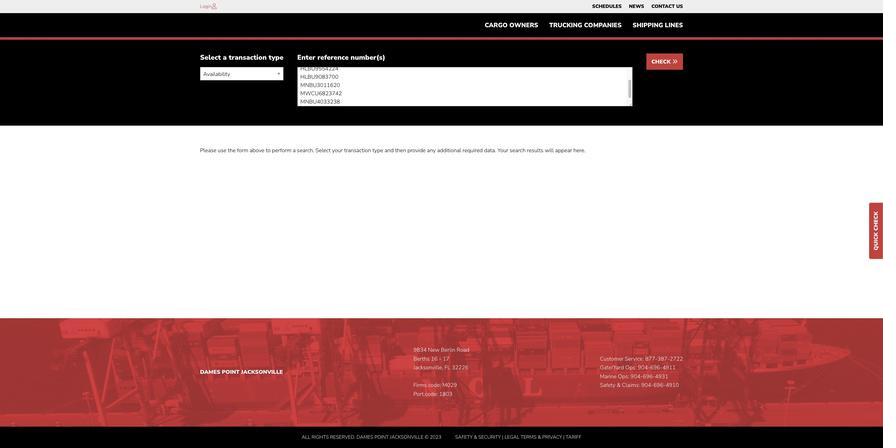 Task type: describe. For each thing, give the bounding box(es) containing it.
your
[[332, 147, 343, 154]]

safety & security link
[[455, 434, 501, 440]]

additional
[[437, 147, 462, 154]]

number(s)
[[351, 53, 386, 62]]

0 vertical spatial code:
[[428, 382, 441, 389]]

marine
[[600, 373, 617, 380]]

claims:
[[622, 382, 640, 389]]

lines
[[665, 21, 683, 29]]

all
[[302, 434, 311, 440]]

reference
[[318, 53, 349, 62]]

safety & security | legal terms & privacy | tariff
[[455, 434, 582, 440]]

will
[[545, 147, 554, 154]]

1 vertical spatial dames
[[357, 434, 373, 440]]

select a transaction type
[[200, 53, 284, 62]]

4931
[[656, 373, 669, 380]]

terms
[[521, 434, 537, 440]]

angle double right image
[[673, 59, 678, 64]]

1 vertical spatial transaction
[[344, 147, 371, 154]]

dames point jacksonville
[[200, 368, 283, 376]]

quick
[[873, 232, 881, 250]]

perform
[[272, 147, 292, 154]]

and
[[385, 147, 394, 154]]

login link
[[200, 3, 212, 10]]

1 horizontal spatial a
[[293, 147, 296, 154]]

here.
[[574, 147, 586, 154]]

1 horizontal spatial select
[[316, 147, 331, 154]]

1 vertical spatial type
[[373, 147, 383, 154]]

check button
[[647, 54, 683, 70]]

required
[[463, 147, 483, 154]]

tariff
[[566, 434, 582, 440]]

0 horizontal spatial point
[[222, 368, 240, 376]]

all rights reserved. dames point jacksonville © 2023
[[302, 434, 442, 440]]

enter reference number(s)
[[297, 53, 386, 62]]

check inside check button
[[652, 58, 673, 66]]

news
[[629, 3, 645, 10]]

companies
[[584, 21, 622, 29]]

then
[[395, 147, 406, 154]]

trucking companies
[[550, 21, 622, 29]]

results
[[527, 147, 544, 154]]

fl
[[445, 364, 451, 371]]

& inside customer service: 877-387-2722 gate/yard ops: 904-696-4911 marine ops: 904-696-4931 safety & claims: 904-696-4910
[[617, 382, 621, 389]]

contact
[[652, 3, 675, 10]]

schedules link
[[593, 2, 622, 11]]

0 vertical spatial 696-
[[651, 364, 663, 371]]

32226
[[452, 364, 469, 371]]

shipping
[[633, 21, 664, 29]]

owners
[[510, 21, 539, 29]]

berths
[[414, 355, 430, 363]]

0 vertical spatial 904-
[[638, 364, 651, 371]]

9834
[[414, 346, 427, 354]]

reserved.
[[330, 434, 356, 440]]

2722
[[670, 355, 683, 363]]

customer service: 877-387-2722 gate/yard ops: 904-696-4911 marine ops: 904-696-4931 safety & claims: 904-696-4910
[[600, 355, 683, 389]]

0 horizontal spatial safety
[[455, 434, 473, 440]]

user image
[[212, 3, 217, 9]]

legal
[[505, 434, 520, 440]]

shipping lines link
[[628, 18, 689, 32]]

tariff link
[[566, 434, 582, 440]]

2 vertical spatial 904-
[[642, 382, 654, 389]]

please
[[200, 147, 217, 154]]

quick check link
[[870, 203, 884, 259]]

2 | from the left
[[564, 434, 565, 440]]

your
[[498, 147, 509, 154]]

road
[[457, 346, 470, 354]]

cargo
[[485, 21, 508, 29]]

quick check
[[873, 211, 881, 250]]

0 horizontal spatial &
[[474, 434, 477, 440]]

1 horizontal spatial &
[[538, 434, 541, 440]]

any
[[427, 147, 436, 154]]

877-
[[646, 355, 658, 363]]



Task type: locate. For each thing, give the bounding box(es) containing it.
menu bar containing schedules
[[589, 2, 687, 11]]

cargo owners link
[[480, 18, 544, 32]]

ops:
[[626, 364, 637, 371], [618, 373, 630, 380]]

provide
[[408, 147, 426, 154]]

dames
[[200, 368, 220, 376], [357, 434, 373, 440]]

contact us link
[[652, 2, 683, 11]]

a
[[223, 53, 227, 62], [293, 147, 296, 154]]

menu bar
[[589, 2, 687, 11], [480, 18, 689, 32]]

us
[[677, 3, 683, 10]]

0 vertical spatial select
[[200, 53, 221, 62]]

1 horizontal spatial dames
[[357, 434, 373, 440]]

1 vertical spatial point
[[375, 434, 389, 440]]

data.
[[484, 147, 496, 154]]

1 vertical spatial jacksonville
[[390, 434, 424, 440]]

0 vertical spatial ops:
[[626, 364, 637, 371]]

footer
[[0, 318, 884, 448]]

transaction
[[229, 53, 267, 62], [344, 147, 371, 154]]

904-
[[638, 364, 651, 371], [631, 373, 643, 380], [642, 382, 654, 389]]

firms
[[414, 382, 427, 389]]

code: right port
[[425, 390, 438, 398]]

| left tariff
[[564, 434, 565, 440]]

m029
[[443, 382, 457, 389]]

-
[[439, 355, 442, 363]]

trucking companies link
[[544, 18, 628, 32]]

1 horizontal spatial type
[[373, 147, 383, 154]]

2023
[[430, 434, 442, 440]]

& right terms
[[538, 434, 541, 440]]

1 vertical spatial safety
[[455, 434, 473, 440]]

1 horizontal spatial safety
[[600, 382, 616, 389]]

1 vertical spatial 696-
[[643, 373, 656, 380]]

the
[[228, 147, 236, 154]]

menu bar up shipping
[[589, 2, 687, 11]]

1 horizontal spatial jacksonville
[[390, 434, 424, 440]]

0 vertical spatial menu bar
[[589, 2, 687, 11]]

news link
[[629, 2, 645, 11]]

contact us
[[652, 3, 683, 10]]

check
[[652, 58, 673, 66], [873, 211, 881, 231]]

select
[[200, 53, 221, 62], [316, 147, 331, 154]]

search.
[[297, 147, 314, 154]]

safety down marine
[[600, 382, 616, 389]]

1 vertical spatial code:
[[425, 390, 438, 398]]

jacksonville
[[241, 368, 283, 376], [390, 434, 424, 440]]

legal terms & privacy link
[[505, 434, 562, 440]]

rights
[[312, 434, 329, 440]]

1 vertical spatial select
[[316, 147, 331, 154]]

point
[[222, 368, 240, 376], [375, 434, 389, 440]]

type left and
[[373, 147, 383, 154]]

1 vertical spatial a
[[293, 147, 296, 154]]

form
[[237, 147, 248, 154]]

appear
[[556, 147, 572, 154]]

please use the form above to perform a search. select your transaction type and then provide any additional required data. your search results will appear here.
[[200, 147, 586, 154]]

0 horizontal spatial check
[[652, 58, 673, 66]]

0 vertical spatial point
[[222, 368, 240, 376]]

904- right "claims:"
[[642, 382, 654, 389]]

0 horizontal spatial dames
[[200, 368, 220, 376]]

privacy
[[543, 434, 562, 440]]

696-
[[651, 364, 663, 371], [643, 373, 656, 380], [654, 382, 666, 389]]

904- down 877-
[[638, 364, 651, 371]]

1803
[[439, 390, 453, 398]]

1 | from the left
[[502, 434, 504, 440]]

0 vertical spatial dames
[[200, 368, 220, 376]]

check inside quick check 'link'
[[873, 211, 881, 231]]

schedules
[[593, 3, 622, 10]]

1 horizontal spatial point
[[375, 434, 389, 440]]

Enter reference number(s) text field
[[297, 67, 633, 106]]

berlin
[[441, 346, 456, 354]]

0 horizontal spatial a
[[223, 53, 227, 62]]

2 vertical spatial 696-
[[654, 382, 666, 389]]

jacksonville,
[[414, 364, 443, 371]]

0 vertical spatial check
[[652, 58, 673, 66]]

security
[[479, 434, 501, 440]]

safety inside customer service: 877-387-2722 gate/yard ops: 904-696-4911 marine ops: 904-696-4931 safety & claims: 904-696-4910
[[600, 382, 616, 389]]

17
[[443, 355, 450, 363]]

ops: up "claims:"
[[618, 373, 630, 380]]

menu bar down "schedules" link
[[480, 18, 689, 32]]

type
[[269, 53, 284, 62], [373, 147, 383, 154]]

gate/yard
[[600, 364, 624, 371]]

above
[[250, 147, 265, 154]]

use
[[218, 147, 227, 154]]

16
[[431, 355, 438, 363]]

2 horizontal spatial &
[[617, 382, 621, 389]]

safety left 'security' at the bottom right
[[455, 434, 473, 440]]

type left the enter
[[269, 53, 284, 62]]

footer containing 9834 new berlin road
[[0, 318, 884, 448]]

9834 new berlin road berths 16 - 17 jacksonville, fl 32226
[[414, 346, 470, 371]]

387-
[[658, 355, 670, 363]]

0 horizontal spatial transaction
[[229, 53, 267, 62]]

0 vertical spatial jacksonville
[[241, 368, 283, 376]]

ops: down service:
[[626, 364, 637, 371]]

1 horizontal spatial |
[[564, 434, 565, 440]]

menu bar containing cargo owners
[[480, 18, 689, 32]]

0 horizontal spatial |
[[502, 434, 504, 440]]

cargo owners
[[485, 21, 539, 29]]

4910
[[666, 382, 679, 389]]

search
[[510, 147, 526, 154]]

1 horizontal spatial check
[[873, 211, 881, 231]]

0 vertical spatial transaction
[[229, 53, 267, 62]]

enter
[[297, 53, 316, 62]]

&
[[617, 382, 621, 389], [474, 434, 477, 440], [538, 434, 541, 440]]

& left 'security' at the bottom right
[[474, 434, 477, 440]]

1 vertical spatial menu bar
[[480, 18, 689, 32]]

904- up "claims:"
[[631, 373, 643, 380]]

new
[[428, 346, 440, 354]]

customer
[[600, 355, 624, 363]]

1 vertical spatial check
[[873, 211, 881, 231]]

0 horizontal spatial select
[[200, 53, 221, 62]]

port
[[414, 390, 424, 398]]

| left legal at the bottom right
[[502, 434, 504, 440]]

& left "claims:"
[[617, 382, 621, 389]]

to
[[266, 147, 271, 154]]

1 horizontal spatial transaction
[[344, 147, 371, 154]]

0 vertical spatial a
[[223, 53, 227, 62]]

code: up 1803
[[428, 382, 441, 389]]

service:
[[625, 355, 644, 363]]

safety
[[600, 382, 616, 389], [455, 434, 473, 440]]

©
[[425, 434, 429, 440]]

1 vertical spatial ops:
[[618, 373, 630, 380]]

4911
[[663, 364, 676, 371]]

0 vertical spatial type
[[269, 53, 284, 62]]

0 horizontal spatial type
[[269, 53, 284, 62]]

login
[[200, 3, 212, 10]]

trucking
[[550, 21, 583, 29]]

firms code:  m029 port code:  1803
[[414, 382, 457, 398]]

shipping lines
[[633, 21, 683, 29]]

1 vertical spatial 904-
[[631, 373, 643, 380]]

0 vertical spatial safety
[[600, 382, 616, 389]]

0 horizontal spatial jacksonville
[[241, 368, 283, 376]]



